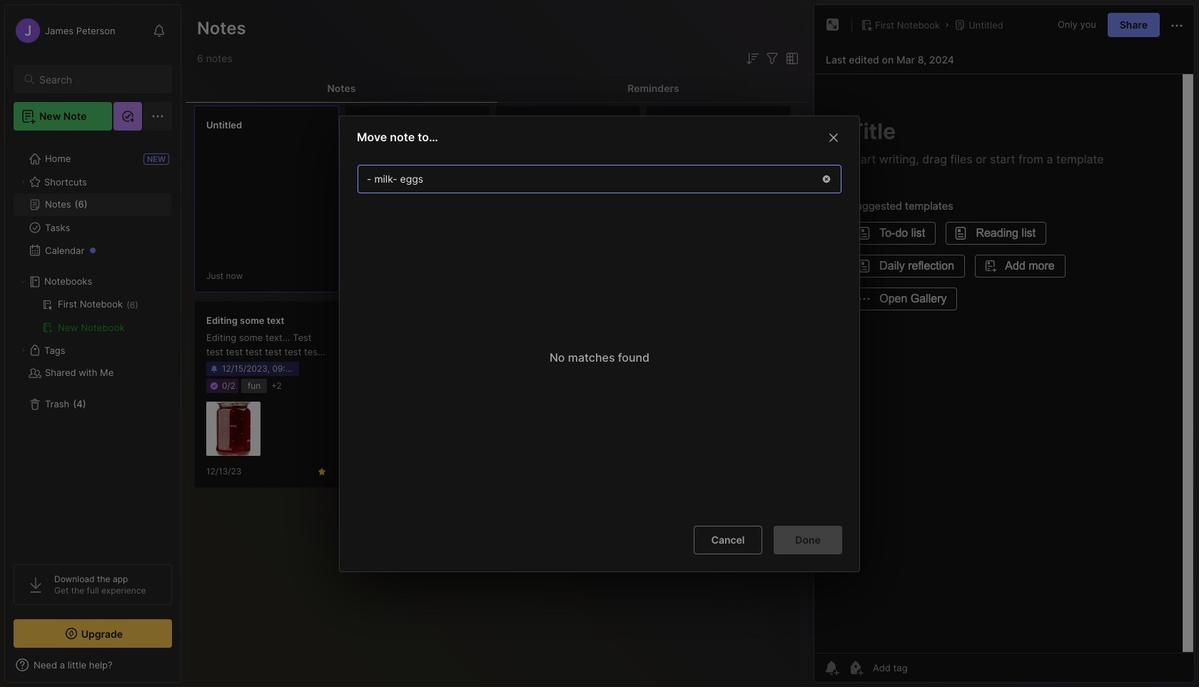 Task type: locate. For each thing, give the bounding box(es) containing it.
Note Editor text field
[[815, 74, 1195, 653]]

tree inside main element
[[5, 139, 181, 552]]

thumbnail image
[[206, 402, 261, 456]]

group inside main element
[[14, 294, 171, 339]]

tab list
[[186, 74, 810, 103]]

main element
[[0, 0, 186, 688]]

expand tags image
[[19, 346, 27, 355]]

None search field
[[39, 71, 159, 88]]

expand notebooks image
[[19, 278, 27, 286]]

tree
[[5, 139, 181, 552]]

expand note image
[[825, 16, 842, 34]]

group
[[14, 294, 171, 339]]



Task type: describe. For each thing, give the bounding box(es) containing it.
Search text field
[[39, 73, 159, 86]]

Find a location field
[[351, 157, 849, 514]]

add a reminder image
[[823, 660, 841, 677]]

close image
[[826, 129, 843, 146]]

Find a location… text field
[[359, 167, 813, 190]]

note window element
[[814, 4, 1196, 683]]

none search field inside main element
[[39, 71, 159, 88]]

add tag image
[[848, 660, 865, 677]]



Task type: vqa. For each thing, say whether or not it's contained in the screenshot.
search box in 'main' element
yes



